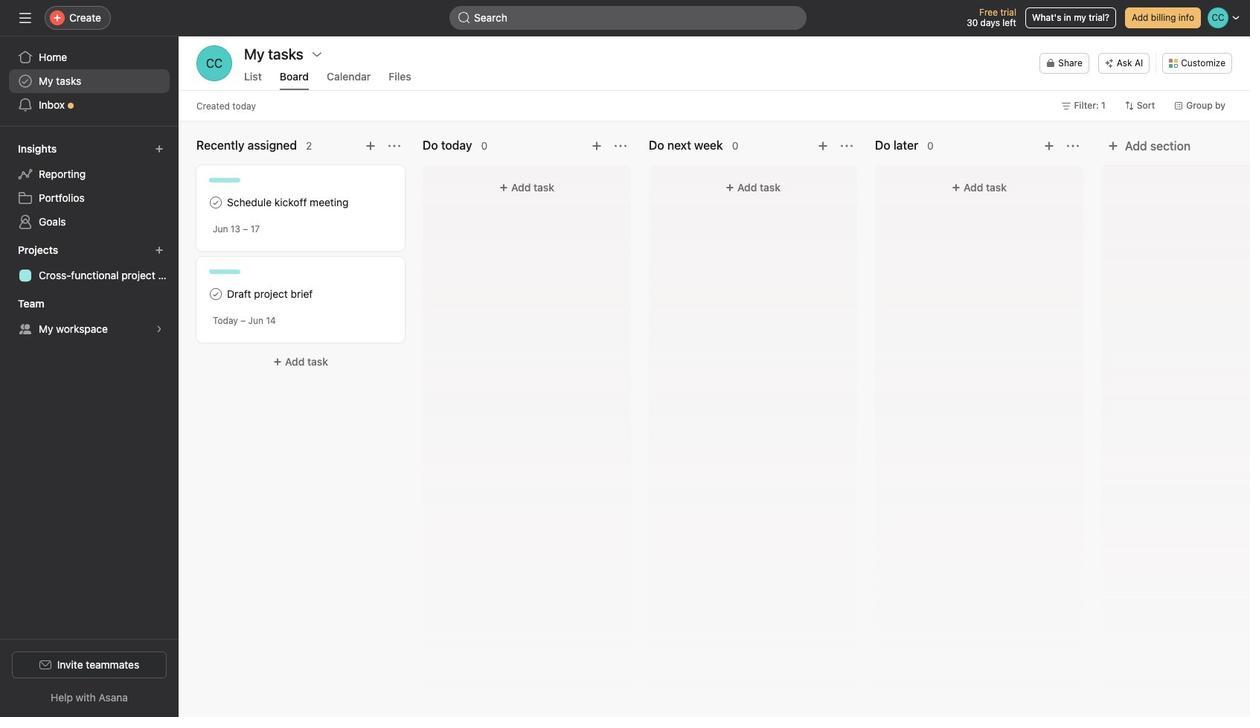 Task type: locate. For each thing, give the bounding box(es) containing it.
Mark complete checkbox
[[207, 194, 225, 211], [207, 285, 225, 303]]

global element
[[0, 36, 179, 126]]

more section actions image for 3rd add task icon from the left
[[1068, 140, 1080, 152]]

add task image
[[365, 140, 377, 152]]

1 horizontal spatial more section actions image
[[615, 140, 627, 152]]

2 mark complete image from the top
[[207, 285, 225, 303]]

1 vertical spatial mark complete checkbox
[[207, 285, 225, 303]]

1 vertical spatial mark complete image
[[207, 285, 225, 303]]

more section actions image
[[389, 140, 401, 152], [615, 140, 627, 152], [1068, 140, 1080, 152]]

1 more section actions image from the left
[[389, 140, 401, 152]]

0 vertical spatial mark complete image
[[207, 194, 225, 211]]

list box
[[450, 6, 807, 30]]

0 horizontal spatial add task image
[[591, 140, 603, 152]]

hide sidebar image
[[19, 12, 31, 24]]

2 horizontal spatial add task image
[[1044, 140, 1056, 152]]

0 horizontal spatial more section actions image
[[389, 140, 401, 152]]

1 add task image from the left
[[591, 140, 603, 152]]

1 horizontal spatial add task image
[[818, 140, 829, 152]]

3 more section actions image from the left
[[1068, 140, 1080, 152]]

more section actions image
[[841, 140, 853, 152]]

2 add task image from the left
[[818, 140, 829, 152]]

2 horizontal spatial more section actions image
[[1068, 140, 1080, 152]]

add task image
[[591, 140, 603, 152], [818, 140, 829, 152], [1044, 140, 1056, 152]]

0 vertical spatial mark complete checkbox
[[207, 194, 225, 211]]

2 more section actions image from the left
[[615, 140, 627, 152]]

mark complete image
[[207, 194, 225, 211], [207, 285, 225, 303]]



Task type: vqa. For each thing, say whether or not it's contained in the screenshot.
Close image
no



Task type: describe. For each thing, give the bounding box(es) containing it.
2 mark complete checkbox from the top
[[207, 285, 225, 303]]

1 mark complete checkbox from the top
[[207, 194, 225, 211]]

teams element
[[0, 290, 179, 344]]

3 add task image from the left
[[1044, 140, 1056, 152]]

more section actions image for add task image
[[389, 140, 401, 152]]

projects element
[[0, 237, 179, 290]]

new project or portfolio image
[[155, 246, 164, 255]]

insights element
[[0, 136, 179, 237]]

cc image
[[206, 45, 223, 81]]

new insights image
[[155, 144, 164, 153]]

isinverse image
[[459, 12, 471, 24]]

1 mark complete image from the top
[[207, 194, 225, 211]]

more section actions image for first add task icon from the left
[[615, 140, 627, 152]]

show options image
[[311, 48, 323, 60]]

see details, my workspace image
[[155, 325, 164, 334]]



